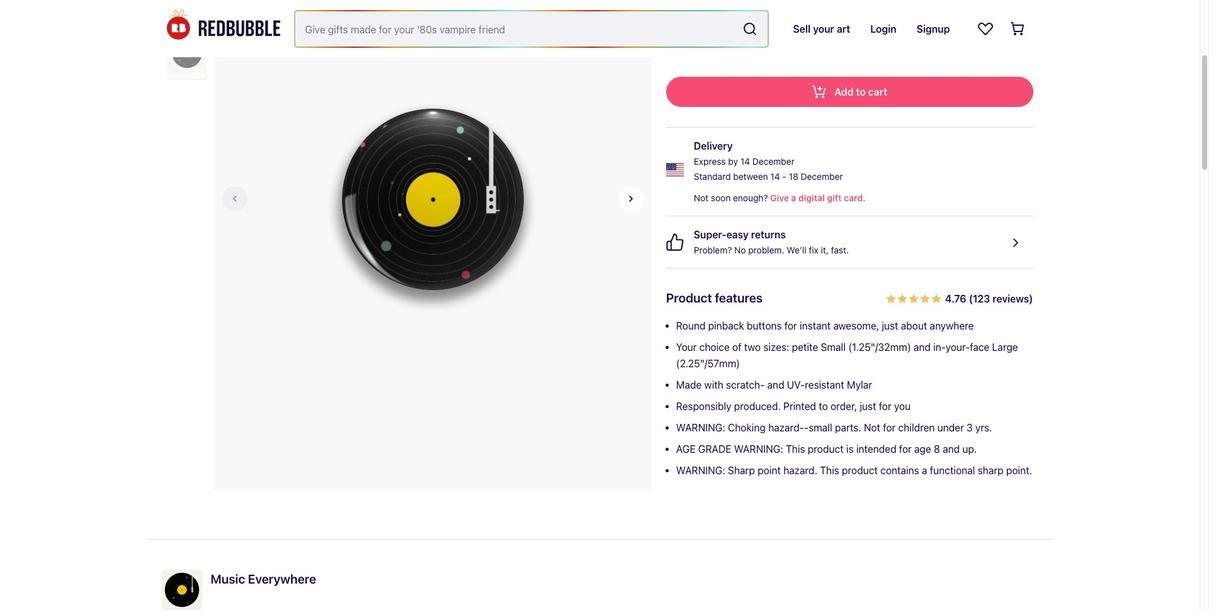 Task type: vqa. For each thing, say whether or not it's contained in the screenshot.
Michael Jordan
no



Task type: locate. For each thing, give the bounding box(es) containing it.
about
[[901, 321, 927, 332]]

1 horizontal spatial 14
[[771, 171, 780, 182]]

with
[[704, 380, 724, 391]]

and left uv-
[[767, 380, 785, 391]]

None field
[[295, 11, 768, 46]]

just down mylar
[[860, 401, 876, 413]]

1 horizontal spatial this
[[820, 465, 839, 477]]

delivery express by 14 december standard between 14 - 18 december
[[694, 140, 843, 182]]

between
[[733, 171, 768, 182]]

0 vertical spatial product
[[808, 444, 844, 455]]

you
[[894, 401, 911, 413]]

0 horizontal spatial -
[[783, 171, 787, 182]]

0 horizontal spatial 14
[[741, 156, 750, 167]]

0 horizontal spatial this
[[786, 444, 805, 455]]

0 horizontal spatial a
[[791, 193, 796, 203]]

14 right by
[[741, 156, 750, 167]]

0 vertical spatial -
[[783, 171, 787, 182]]

2 vertical spatial warning:
[[676, 465, 725, 477]]

- down "printed"
[[804, 423, 809, 434]]

not up intended
[[864, 423, 881, 434]]

1 vertical spatial this
[[820, 465, 839, 477]]

flag of us image
[[666, 161, 684, 179]]

small
[[809, 423, 832, 434]]

a down age
[[922, 465, 927, 477]]

this up hazard.
[[786, 444, 805, 455]]

(1.25"/32mm)
[[848, 342, 911, 353]]

warning: down responsibly
[[676, 423, 725, 434]]

give
[[770, 193, 789, 203]]

warning:
[[676, 423, 725, 434], [734, 444, 783, 455], [676, 465, 725, 477]]

1 vertical spatial -
[[804, 423, 809, 434]]

and
[[914, 342, 931, 353], [767, 380, 785, 391], [943, 444, 960, 455]]

age
[[676, 444, 696, 455]]

under
[[938, 423, 964, 434]]

0 vertical spatial just
[[882, 321, 898, 332]]

warning: for sharp
[[676, 465, 725, 477]]

children
[[898, 423, 935, 434]]

a
[[791, 193, 796, 203], [922, 465, 927, 477]]

1 horizontal spatial -
[[804, 423, 809, 434]]

warning: sharp point hazard. this product contains a functional sharp point.
[[676, 465, 1032, 477]]

product down is
[[842, 465, 878, 477]]

and left 'in-'
[[914, 342, 931, 353]]

just
[[882, 321, 898, 332], [860, 401, 876, 413]]

we'll
[[787, 245, 807, 256]]

pinback
[[708, 321, 744, 332]]

0 vertical spatial and
[[914, 342, 931, 353]]

for up intended
[[883, 423, 896, 434]]

14
[[741, 156, 750, 167], [771, 171, 780, 182]]

of
[[732, 342, 742, 353]]

-
[[783, 171, 787, 182], [804, 423, 809, 434]]

hazard.
[[784, 465, 818, 477]]

for left you
[[879, 401, 892, 413]]

4.76 (123 reviews) link
[[886, 289, 1033, 308]]

super-easy returns problem? no problem. we'll fix it, fast.
[[694, 229, 849, 256]]

responsibly
[[676, 401, 732, 413]]

None radio
[[666, 26, 713, 52], [718, 26, 765, 52], [666, 26, 713, 52], [718, 26, 765, 52]]

grade
[[698, 444, 732, 455]]

2 vertical spatial and
[[943, 444, 960, 455]]

18
[[789, 171, 799, 182]]

0 vertical spatial december
[[752, 156, 795, 167]]

choice
[[700, 342, 730, 353]]

awesome,
[[833, 321, 879, 332]]

1 horizontal spatial not
[[864, 423, 881, 434]]

december up give a digital gift card. 'link'
[[801, 171, 843, 182]]

this
[[786, 444, 805, 455], [820, 465, 839, 477]]

point.
[[1006, 465, 1032, 477]]

8
[[934, 444, 940, 455]]

card.
[[844, 193, 866, 203]]

size
[[666, 5, 686, 17]]

1 horizontal spatial december
[[801, 171, 843, 182]]

anywhere
[[930, 321, 974, 332]]

by
[[728, 156, 738, 167]]

0 vertical spatial 14
[[741, 156, 750, 167]]

december up 18
[[752, 156, 795, 167]]

1 vertical spatial just
[[860, 401, 876, 413]]

1 horizontal spatial and
[[914, 342, 931, 353]]

0 vertical spatial a
[[791, 193, 796, 203]]

not
[[694, 193, 709, 203], [864, 423, 881, 434]]

warning: up the point at the bottom of the page
[[734, 444, 783, 455]]

for
[[785, 321, 797, 332], [879, 401, 892, 413], [883, 423, 896, 434], [899, 444, 912, 455]]

warning: down grade
[[676, 465, 725, 477]]

product down small
[[808, 444, 844, 455]]

this down age grade warning: this product is intended for age 8 and up.
[[820, 465, 839, 477]]

0 horizontal spatial not
[[694, 193, 709, 203]]

yrs.
[[976, 423, 992, 434]]

just up (1.25"/32mm)
[[882, 321, 898, 332]]

age grade warning: this product is intended for age 8 and up.
[[676, 444, 977, 455]]

functional
[[930, 465, 975, 477]]

made with scratch- and uv-resistant mylar
[[676, 380, 872, 391]]

0 vertical spatial warning:
[[676, 423, 725, 434]]

1 vertical spatial not
[[864, 423, 881, 434]]

1 vertical spatial and
[[767, 380, 785, 391]]

resistant
[[805, 380, 844, 391]]

reviews)
[[993, 294, 1033, 305]]

no
[[734, 245, 746, 256]]

0 horizontal spatial and
[[767, 380, 785, 391]]

delivery
[[694, 140, 733, 152]]

not left soon
[[694, 193, 709, 203]]

1 vertical spatial a
[[922, 465, 927, 477]]

0 horizontal spatial december
[[752, 156, 795, 167]]

for left instant
[[785, 321, 797, 332]]

1 horizontal spatial a
[[922, 465, 927, 477]]

and right 8
[[943, 444, 960, 455]]

1 horizontal spatial just
[[882, 321, 898, 332]]

a right "give"
[[791, 193, 796, 203]]

order,
[[831, 401, 857, 413]]

4.76 (123 reviews)
[[945, 294, 1033, 305]]

your-
[[946, 342, 970, 353]]

14 left 18
[[771, 171, 780, 182]]

choking
[[728, 423, 766, 434]]

round
[[676, 321, 706, 332]]

- left 18
[[783, 171, 787, 182]]

enough?
[[733, 193, 768, 203]]

3
[[967, 423, 973, 434]]



Task type: describe. For each thing, give the bounding box(es) containing it.
it,
[[821, 245, 829, 256]]

produced.
[[734, 401, 781, 413]]

face
[[970, 342, 990, 353]]

2 horizontal spatial and
[[943, 444, 960, 455]]

scratch-
[[726, 380, 765, 391]]

uv-
[[787, 380, 805, 391]]

two
[[744, 342, 761, 353]]

not soon enough? give a digital gift card.
[[694, 193, 866, 203]]

your
[[676, 342, 697, 353]]

printed
[[783, 401, 816, 413]]

petite
[[792, 342, 818, 353]]

fix
[[809, 245, 819, 256]]

age
[[915, 444, 931, 455]]

0 horizontal spatial just
[[860, 401, 876, 413]]

music
[[211, 573, 245, 587]]

responsibly produced. printed to order, just for you
[[676, 401, 911, 413]]

problem.
[[748, 245, 784, 256]]

point
[[758, 465, 781, 477]]

features
[[715, 291, 763, 305]]

to
[[819, 401, 828, 413]]

artwork thumbnail, music everywhere by florentbodart image
[[162, 571, 202, 611]]

size option group
[[666, 26, 1033, 57]]

super-
[[694, 229, 727, 241]]

give a digital gift card. link
[[768, 191, 866, 206]]

easy
[[727, 229, 749, 241]]

music everywhere
[[211, 573, 316, 587]]

and inside your choice of two sizes: petite small (1.25"/32mm) and in-your-face large (2.25"/57mm)
[[914, 342, 931, 353]]

image 1 of 3 group
[[214, 0, 651, 495]]

intended
[[856, 444, 897, 455]]

problem?
[[694, 245, 732, 256]]

warning: for choking
[[676, 423, 725, 434]]

mylar
[[847, 380, 872, 391]]

express
[[694, 156, 726, 167]]

hazard-
[[768, 423, 804, 434]]

product features
[[666, 291, 763, 305]]

your choice of two sizes: petite small (1.25"/32mm) and in-your-face large (2.25"/57mm)
[[676, 342, 1018, 370]]

(123
[[969, 294, 990, 305]]

in-
[[933, 342, 946, 353]]

is
[[846, 444, 854, 455]]

made
[[676, 380, 702, 391]]

1 vertical spatial product
[[842, 465, 878, 477]]

gift
[[827, 193, 842, 203]]

1 vertical spatial warning:
[[734, 444, 783, 455]]

- inside delivery express by 14 december standard between 14 - 18 december
[[783, 171, 787, 182]]

Search term search field
[[295, 11, 738, 46]]

digital
[[799, 193, 825, 203]]

parts.
[[835, 423, 861, 434]]

warning: choking hazard--small parts. not for children under 3 yrs.
[[676, 423, 992, 434]]

instant
[[800, 321, 831, 332]]

fast.
[[831, 245, 849, 256]]

up.
[[963, 444, 977, 455]]

sizes:
[[764, 342, 789, 353]]

0 vertical spatial not
[[694, 193, 709, 203]]

(2.25"/57mm)
[[676, 358, 740, 370]]

1 vertical spatial 14
[[771, 171, 780, 182]]

round pinback buttons for instant awesome, just about anywhere
[[676, 321, 974, 332]]

1 vertical spatial december
[[801, 171, 843, 182]]

product
[[666, 291, 712, 305]]

large
[[992, 342, 1018, 353]]

small
[[821, 342, 846, 353]]

0 vertical spatial this
[[786, 444, 805, 455]]

sharp
[[978, 465, 1004, 477]]

buttons
[[747, 321, 782, 332]]

4.76
[[945, 294, 967, 305]]

returns
[[751, 229, 786, 241]]

everywhere
[[248, 573, 316, 587]]

standard
[[694, 171, 731, 182]]

contains
[[881, 465, 919, 477]]

sharp
[[728, 465, 755, 477]]

soon
[[711, 193, 731, 203]]

for left age
[[899, 444, 912, 455]]



